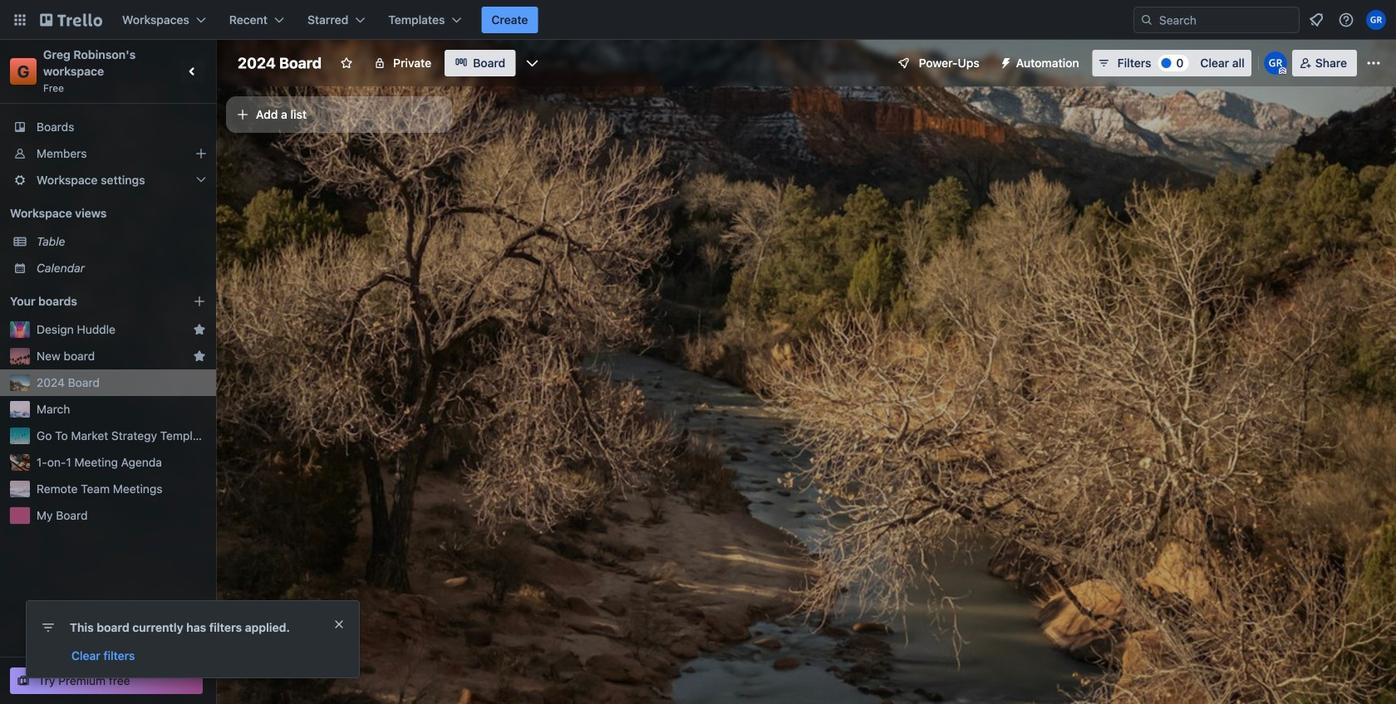 Task type: vqa. For each thing, say whether or not it's contained in the screenshot.
second Starred Icon from the bottom of the page
yes



Task type: describe. For each thing, give the bounding box(es) containing it.
0 notifications image
[[1306, 10, 1326, 30]]

workspace navigation collapse icon image
[[181, 60, 204, 83]]

this member is an admin of this board. image
[[1279, 67, 1286, 75]]

greg robinson (gregrobinson96) image
[[1264, 52, 1287, 75]]

add board image
[[193, 295, 206, 308]]

Board name text field
[[229, 50, 330, 76]]

star or unstar board image
[[340, 57, 353, 70]]

search image
[[1140, 13, 1153, 27]]

greg robinson (gregrobinson96) image
[[1366, 10, 1386, 30]]



Task type: locate. For each thing, give the bounding box(es) containing it.
1 starred icon image from the top
[[193, 323, 206, 337]]

sm image
[[993, 50, 1016, 73]]

0 vertical spatial starred icon image
[[193, 323, 206, 337]]

Search field
[[1134, 7, 1300, 33]]

customize views image
[[524, 55, 540, 71]]

back to home image
[[40, 7, 102, 33]]

2 starred icon image from the top
[[193, 350, 206, 363]]

dismiss flag image
[[332, 618, 346, 632]]

1 vertical spatial starred icon image
[[193, 350, 206, 363]]

primary element
[[0, 0, 1396, 40]]

your boards with 8 items element
[[10, 292, 168, 312]]

alert
[[27, 602, 359, 678]]

starred icon image
[[193, 323, 206, 337], [193, 350, 206, 363]]

show menu image
[[1365, 55, 1382, 71]]

open information menu image
[[1338, 12, 1355, 28]]



